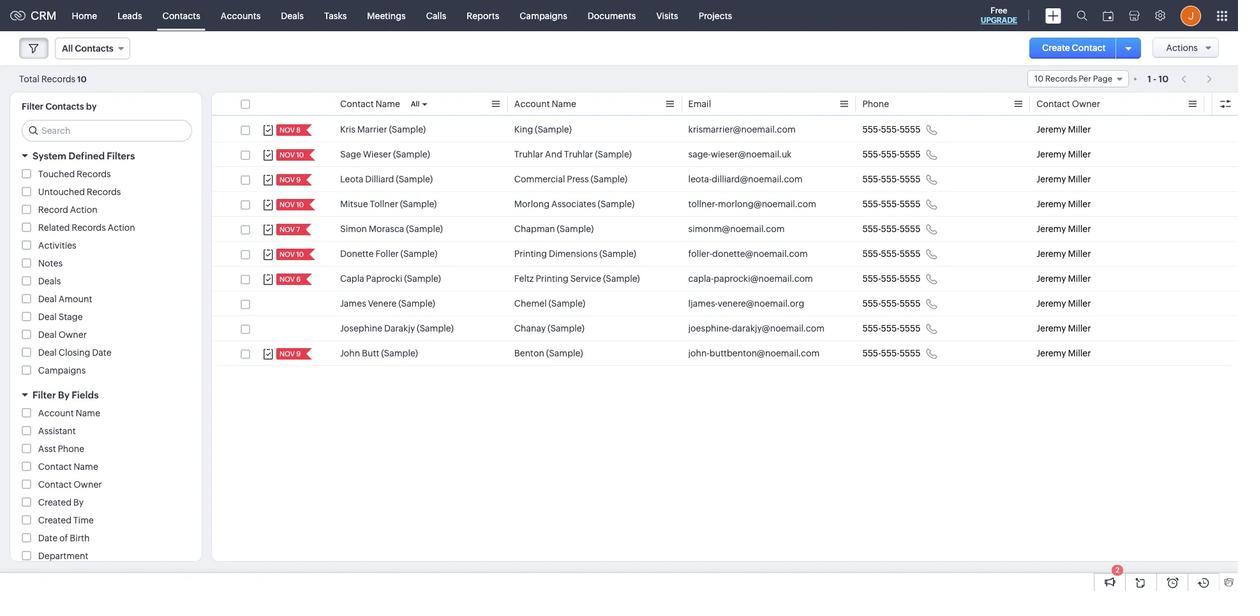 Task type: locate. For each thing, give the bounding box(es) containing it.
date of birth
[[38, 534, 90, 544]]

1 horizontal spatial truhlar
[[564, 149, 593, 160]]

nov for capla paprocki (sample)
[[280, 276, 295, 284]]

printing dimensions (sample) link
[[515, 248, 637, 261]]

10 inside field
[[1035, 74, 1044, 84]]

0 vertical spatial date
[[92, 348, 111, 358]]

deal amount
[[38, 294, 92, 305]]

2 truhlar from the left
[[564, 149, 593, 160]]

5555
[[900, 125, 921, 135], [900, 149, 921, 160], [900, 174, 921, 185], [900, 199, 921, 209], [900, 224, 921, 234], [900, 249, 921, 259], [900, 274, 921, 284], [900, 299, 921, 309], [900, 324, 921, 334], [900, 349, 921, 359]]

deals
[[281, 11, 304, 21], [38, 276, 61, 287]]

jeremy for morlong@noemail.com
[[1037, 199, 1067, 209]]

6 miller from the top
[[1069, 249, 1092, 259]]

deal left stage
[[38, 312, 57, 322]]

3 jeremy from the top
[[1037, 174, 1067, 185]]

action
[[70, 205, 97, 215], [108, 223, 135, 233]]

8 5555 from the top
[[900, 299, 921, 309]]

10 down 8
[[296, 151, 304, 159]]

6 5555 from the top
[[900, 249, 921, 259]]

4 jeremy from the top
[[1037, 199, 1067, 209]]

4 miller from the top
[[1069, 199, 1092, 209]]

555-555-5555 for venere@noemail.org
[[863, 299, 921, 309]]

records left per
[[1046, 74, 1078, 84]]

2 nov 9 from the top
[[280, 351, 301, 358]]

printing down "chapman"
[[515, 249, 547, 259]]

date
[[92, 348, 111, 358], [38, 534, 58, 544]]

campaigns right reports
[[520, 11, 568, 21]]

nov 10 up nov 7
[[280, 201, 304, 209]]

(sample) right tollner
[[400, 199, 437, 209]]

tollner-
[[689, 199, 718, 209]]

0 vertical spatial nov 9
[[280, 176, 301, 184]]

contact up the kris
[[340, 99, 374, 109]]

profile element
[[1174, 0, 1209, 31]]

miller for venere@noemail.org
[[1069, 299, 1092, 309]]

darakjy
[[384, 324, 415, 334]]

contacts right leads
[[163, 11, 200, 21]]

0 horizontal spatial deals
[[38, 276, 61, 287]]

5 jeremy miller from the top
[[1037, 224, 1092, 234]]

2 nov 10 from the top
[[280, 201, 304, 209]]

row group containing kris marrier (sample)
[[212, 117, 1239, 367]]

1 horizontal spatial by
[[73, 498, 84, 508]]

3 nov 10 link from the top
[[276, 249, 305, 261]]

9 left john
[[296, 351, 301, 358]]

0 vertical spatial contacts
[[163, 11, 200, 21]]

krismarrier@noemail.com link
[[689, 123, 796, 136]]

1 vertical spatial nov 10
[[280, 201, 304, 209]]

capla
[[340, 274, 364, 284]]

(sample) up sage wieser (sample) link
[[389, 125, 426, 135]]

contact name up marrier in the top left of the page
[[340, 99, 400, 109]]

chapman
[[515, 224, 555, 234]]

1 vertical spatial campaigns
[[38, 366, 86, 376]]

10 miller from the top
[[1069, 349, 1092, 359]]

reports
[[467, 11, 500, 21]]

1 vertical spatial printing
[[536, 274, 569, 284]]

(sample) up commercial press (sample) link
[[595, 149, 632, 160]]

contact owner up created by
[[38, 480, 102, 490]]

6 555-555-5555 from the top
[[863, 249, 921, 259]]

1 vertical spatial by
[[73, 498, 84, 508]]

simon morasca (sample)
[[340, 224, 443, 234]]

5 5555 from the top
[[900, 224, 921, 234]]

555-555-5555 for paprocki@noemail.com
[[863, 274, 921, 284]]

2 nov from the top
[[280, 151, 295, 159]]

8 miller from the top
[[1069, 299, 1092, 309]]

records down touched records at the top left
[[87, 187, 121, 197]]

by inside dropdown button
[[58, 390, 70, 401]]

records for untouched
[[87, 187, 121, 197]]

nov inside nov 7 link
[[280, 226, 295, 234]]

account up the assistant
[[38, 409, 74, 419]]

0 horizontal spatial account name
[[38, 409, 100, 419]]

3 nov from the top
[[280, 176, 295, 184]]

7 5555 from the top
[[900, 274, 921, 284]]

jeremy miller
[[1037, 125, 1092, 135], [1037, 149, 1092, 160], [1037, 174, 1092, 185], [1037, 199, 1092, 209], [1037, 224, 1092, 234], [1037, 249, 1092, 259], [1037, 274, 1092, 284], [1037, 299, 1092, 309], [1037, 324, 1092, 334], [1037, 349, 1092, 359]]

10 down "create"
[[1035, 74, 1044, 84]]

4 555-555-5555 from the top
[[863, 199, 921, 209]]

jeremy for buttbenton@noemail.com
[[1037, 349, 1067, 359]]

filter inside dropdown button
[[33, 390, 56, 401]]

0 vertical spatial 9
[[296, 176, 301, 184]]

records for touched
[[77, 169, 111, 179]]

nov 9 link for leota
[[276, 174, 302, 186]]

home
[[72, 11, 97, 21]]

paprocki
[[366, 274, 403, 284]]

5555 for wieser@noemail.uk
[[900, 149, 921, 160]]

555-555-5555 for morlong@noemail.com
[[863, 199, 921, 209]]

1 vertical spatial contacts
[[75, 43, 114, 54]]

7 jeremy miller from the top
[[1037, 274, 1092, 284]]

8 jeremy from the top
[[1037, 299, 1067, 309]]

0 vertical spatial campaigns
[[520, 11, 568, 21]]

deal stage
[[38, 312, 83, 322]]

10 555-555-5555 from the top
[[863, 349, 921, 359]]

crm link
[[10, 9, 57, 22]]

1 nov 10 link from the top
[[276, 149, 305, 161]]

phone
[[863, 99, 890, 109], [58, 444, 84, 455]]

jeremy miller for wieser@noemail.uk
[[1037, 149, 1092, 160]]

morasca
[[369, 224, 404, 234]]

1 vertical spatial filter
[[33, 390, 56, 401]]

contact down 10 records per page
[[1037, 99, 1071, 109]]

deal
[[38, 294, 57, 305], [38, 312, 57, 322], [38, 330, 57, 340], [38, 348, 57, 358]]

nov inside nov 6 link
[[280, 276, 295, 284]]

0 vertical spatial nov 10 link
[[276, 149, 305, 161]]

actions
[[1167, 43, 1199, 53]]

1 deal from the top
[[38, 294, 57, 305]]

7 555-555-5555 from the top
[[863, 274, 921, 284]]

nov 9 link down nov 8 link
[[276, 174, 302, 186]]

jeremy for donette@noemail.com
[[1037, 249, 1067, 259]]

action down untouched records
[[108, 223, 135, 233]]

4 nov from the top
[[280, 201, 295, 209]]

1 vertical spatial nov 10 link
[[276, 199, 305, 211]]

records up filter contacts by
[[41, 74, 75, 84]]

1 horizontal spatial date
[[92, 348, 111, 358]]

0 horizontal spatial account
[[38, 409, 74, 419]]

name down fields at the bottom
[[76, 409, 100, 419]]

2 vertical spatial nov 10 link
[[276, 249, 305, 261]]

record
[[38, 205, 68, 215]]

deal up deal stage
[[38, 294, 57, 305]]

2 miller from the top
[[1069, 149, 1092, 160]]

contact up per
[[1072, 43, 1106, 53]]

0 vertical spatial phone
[[863, 99, 890, 109]]

truhlar up press
[[564, 149, 593, 160]]

10 jeremy from the top
[[1037, 349, 1067, 359]]

1 nov 9 from the top
[[280, 176, 301, 184]]

7 nov from the top
[[280, 276, 295, 284]]

account name down filter by fields
[[38, 409, 100, 419]]

contacts for filter contacts by
[[45, 102, 84, 112]]

leota-dilliard@noemail.com
[[689, 174, 803, 185]]

owner up created by
[[74, 480, 102, 490]]

truhlar and truhlar (sample)
[[515, 149, 632, 160]]

nov 10 link up nov 7
[[276, 199, 305, 211]]

department
[[38, 552, 88, 562]]

1 vertical spatial action
[[108, 223, 135, 233]]

stage
[[59, 312, 83, 322]]

date right closing
[[92, 348, 111, 358]]

1 horizontal spatial contact owner
[[1037, 99, 1101, 109]]

1 vertical spatial nov 9
[[280, 351, 301, 358]]

deal for deal owner
[[38, 330, 57, 340]]

(sample)
[[389, 125, 426, 135], [535, 125, 572, 135], [393, 149, 430, 160], [595, 149, 632, 160], [396, 174, 433, 185], [591, 174, 628, 185], [400, 199, 437, 209], [598, 199, 635, 209], [406, 224, 443, 234], [557, 224, 594, 234], [401, 249, 438, 259], [600, 249, 637, 259], [404, 274, 441, 284], [603, 274, 640, 284], [399, 299, 435, 309], [549, 299, 586, 309], [417, 324, 454, 334], [548, 324, 585, 334], [381, 349, 418, 359], [546, 349, 583, 359]]

deals link
[[271, 0, 314, 31]]

marrier
[[357, 125, 387, 135]]

(sample) up darakjy
[[399, 299, 435, 309]]

all up total records 10 on the top left
[[62, 43, 73, 54]]

10 up by
[[77, 74, 87, 84]]

nov 9
[[280, 176, 301, 184], [280, 351, 301, 358]]

6 jeremy miller from the top
[[1037, 249, 1092, 259]]

2 nov 9 link from the top
[[276, 349, 302, 360]]

3 5555 from the top
[[900, 174, 921, 185]]

account name up king (sample) link
[[515, 99, 577, 109]]

(sample) right dilliard
[[396, 174, 433, 185]]

10 5555 from the top
[[900, 349, 921, 359]]

-
[[1154, 74, 1157, 84]]

5 miller from the top
[[1069, 224, 1092, 234]]

1 horizontal spatial action
[[108, 223, 135, 233]]

5555 for donette@noemail.com
[[900, 249, 921, 259]]

touched records
[[38, 169, 111, 179]]

1 9 from the top
[[296, 176, 301, 184]]

calls
[[426, 11, 447, 21]]

search image
[[1077, 10, 1088, 21]]

profile image
[[1181, 5, 1202, 26]]

created down created by
[[38, 516, 72, 526]]

deal down deal owner
[[38, 348, 57, 358]]

3 nov 10 from the top
[[280, 251, 304, 259]]

created for created by
[[38, 498, 72, 508]]

9 5555 from the top
[[900, 324, 921, 334]]

miller for darakjy@noemail.com
[[1069, 324, 1092, 334]]

1 nov 9 link from the top
[[276, 174, 302, 186]]

name up kris marrier (sample) link
[[376, 99, 400, 109]]

1 vertical spatial 9
[[296, 351, 301, 358]]

0 vertical spatial filter
[[22, 102, 44, 112]]

8 nov from the top
[[280, 351, 295, 358]]

555-555-5555 for donette@noemail.com
[[863, 249, 921, 259]]

nov 9 for john butt (sample)
[[280, 351, 301, 358]]

nov for donette foller (sample)
[[280, 251, 295, 259]]

1 vertical spatial owner
[[59, 330, 87, 340]]

1 vertical spatial date
[[38, 534, 58, 544]]

3 555-555-5555 from the top
[[863, 174, 921, 185]]

navigation
[[1176, 70, 1220, 88]]

5555 for buttbenton@noemail.com
[[900, 349, 921, 359]]

nov 10
[[280, 151, 304, 159], [280, 201, 304, 209], [280, 251, 304, 259]]

records inside 10 records per page field
[[1046, 74, 1078, 84]]

0 horizontal spatial phone
[[58, 444, 84, 455]]

All Contacts field
[[55, 38, 130, 59]]

free
[[991, 6, 1008, 15]]

records for total
[[41, 74, 75, 84]]

action up related records action
[[70, 205, 97, 215]]

nov 7 link
[[276, 224, 301, 236]]

jeremy miller for paprocki@noemail.com
[[1037, 274, 1092, 284]]

2 created from the top
[[38, 516, 72, 526]]

campaigns link
[[510, 0, 578, 31]]

2 9 from the top
[[296, 351, 301, 358]]

campaigns down closing
[[38, 366, 86, 376]]

2 jeremy miller from the top
[[1037, 149, 1092, 160]]

contacts down the home link
[[75, 43, 114, 54]]

owner up closing
[[59, 330, 87, 340]]

1 horizontal spatial phone
[[863, 99, 890, 109]]

defined
[[68, 151, 105, 162]]

0 vertical spatial created
[[38, 498, 72, 508]]

6
[[296, 276, 301, 284]]

nov 10 for sage wieser (sample)
[[280, 151, 304, 159]]

9 down 8
[[296, 176, 301, 184]]

nov 10 up the nov 6
[[280, 251, 304, 259]]

0 vertical spatial by
[[58, 390, 70, 401]]

time
[[73, 516, 94, 526]]

2 vertical spatial nov 10
[[280, 251, 304, 259]]

7 jeremy from the top
[[1037, 274, 1067, 284]]

nov 9 down nov 8
[[280, 176, 301, 184]]

deals down the notes
[[38, 276, 61, 287]]

feltz printing service (sample)
[[515, 274, 640, 284]]

0 vertical spatial contact name
[[340, 99, 400, 109]]

9 miller from the top
[[1069, 324, 1092, 334]]

nov 9 left john
[[280, 351, 301, 358]]

untouched
[[38, 187, 85, 197]]

1 vertical spatial deals
[[38, 276, 61, 287]]

all up kris marrier (sample)
[[411, 100, 420, 108]]

contact name down 'asst phone'
[[38, 462, 98, 473]]

nov 10 link
[[276, 149, 305, 161], [276, 199, 305, 211], [276, 249, 305, 261]]

nov 6 link
[[276, 274, 302, 285]]

king (sample)
[[515, 125, 572, 135]]

0 vertical spatial all
[[62, 43, 73, 54]]

miller
[[1069, 125, 1092, 135], [1069, 149, 1092, 160], [1069, 174, 1092, 185], [1069, 199, 1092, 209], [1069, 224, 1092, 234], [1069, 249, 1092, 259], [1069, 274, 1092, 284], [1069, 299, 1092, 309], [1069, 324, 1092, 334], [1069, 349, 1092, 359]]

records down record action
[[72, 223, 106, 233]]

capla-paprocki@noemail.com
[[689, 274, 813, 284]]

(sample) down darakjy
[[381, 349, 418, 359]]

5555 for darakjy@noemail.com
[[900, 324, 921, 334]]

ljames-
[[689, 299, 718, 309]]

jeremy miller for venere@noemail.org
[[1037, 299, 1092, 309]]

related
[[38, 223, 70, 233]]

2 5555 from the top
[[900, 149, 921, 160]]

name down 'asst phone'
[[74, 462, 98, 473]]

0 horizontal spatial by
[[58, 390, 70, 401]]

dimensions
[[549, 249, 598, 259]]

contacts inside field
[[75, 43, 114, 54]]

by up 'time'
[[73, 498, 84, 508]]

name up king (sample) link
[[552, 99, 577, 109]]

1 vertical spatial nov 9 link
[[276, 349, 302, 360]]

nov 10 down nov 8
[[280, 151, 304, 159]]

buttbenton@noemail.com
[[710, 349, 820, 359]]

dilliard
[[365, 174, 394, 185]]

paprocki@noemail.com
[[714, 274, 813, 284]]

kris marrier (sample) link
[[340, 123, 426, 136]]

account
[[515, 99, 550, 109], [38, 409, 74, 419]]

(sample) up service
[[600, 249, 637, 259]]

amount
[[59, 294, 92, 305]]

7 miller from the top
[[1069, 274, 1092, 284]]

9 jeremy miller from the top
[[1037, 324, 1092, 334]]

mitsue tollner (sample)
[[340, 199, 437, 209]]

1 created from the top
[[38, 498, 72, 508]]

filters
[[107, 151, 135, 162]]

2 555-555-5555 from the top
[[863, 149, 921, 160]]

miller for dilliard@noemail.com
[[1069, 174, 1092, 185]]

nov 9 link left john
[[276, 349, 302, 360]]

filter for filter by fields
[[33, 390, 56, 401]]

asst phone
[[38, 444, 84, 455]]

jeremy for darakjy@noemail.com
[[1037, 324, 1067, 334]]

6 jeremy from the top
[[1037, 249, 1067, 259]]

1 jeremy miller from the top
[[1037, 125, 1092, 135]]

0 vertical spatial contact owner
[[1037, 99, 1101, 109]]

service
[[571, 274, 602, 284]]

0 vertical spatial account name
[[515, 99, 577, 109]]

(sample) down "chanay (sample)"
[[546, 349, 583, 359]]

miller for morlong@noemail.com
[[1069, 199, 1092, 209]]

(sample) down chemel (sample)
[[548, 324, 585, 334]]

8 jeremy miller from the top
[[1037, 299, 1092, 309]]

nov 9 link for john
[[276, 349, 302, 360]]

1 horizontal spatial account name
[[515, 99, 577, 109]]

records down defined
[[77, 169, 111, 179]]

2 nov 10 link from the top
[[276, 199, 305, 211]]

contact up created by
[[38, 480, 72, 490]]

meetings link
[[357, 0, 416, 31]]

1 vertical spatial contact owner
[[38, 480, 102, 490]]

nov inside nov 8 link
[[280, 126, 295, 134]]

nov 10 for mitsue tollner (sample)
[[280, 201, 304, 209]]

records for related
[[72, 223, 106, 233]]

nov 8
[[280, 126, 301, 134]]

filter up the assistant
[[33, 390, 56, 401]]

(sample) down feltz printing service (sample) link
[[549, 299, 586, 309]]

1 vertical spatial all
[[411, 100, 420, 108]]

all for all
[[411, 100, 420, 108]]

nov 6
[[280, 276, 301, 284]]

1 nov from the top
[[280, 126, 295, 134]]

10 jeremy miller from the top
[[1037, 349, 1092, 359]]

0 vertical spatial nov 10
[[280, 151, 304, 159]]

chemel (sample) link
[[515, 298, 586, 310]]

owner down per
[[1073, 99, 1101, 109]]

deal down deal stage
[[38, 330, 57, 340]]

Search text field
[[22, 121, 192, 141]]

1 horizontal spatial deals
[[281, 11, 304, 21]]

1 nov 10 from the top
[[280, 151, 304, 159]]

nov 9 for leota dilliard (sample)
[[280, 176, 301, 184]]

by
[[86, 102, 97, 112]]

by left fields at the bottom
[[58, 390, 70, 401]]

4 deal from the top
[[38, 348, 57, 358]]

0 horizontal spatial truhlar
[[515, 149, 544, 160]]

contacts left by
[[45, 102, 84, 112]]

2 vertical spatial contacts
[[45, 102, 84, 112]]

feltz printing service (sample) link
[[515, 273, 640, 285]]

5 nov from the top
[[280, 226, 295, 234]]

3 deal from the top
[[38, 330, 57, 340]]

contact owner down 10 records per page
[[1037, 99, 1101, 109]]

4 5555 from the top
[[900, 199, 921, 209]]

capla-
[[689, 274, 714, 284]]

benton
[[515, 349, 545, 359]]

0 horizontal spatial all
[[62, 43, 73, 54]]

2 deal from the top
[[38, 312, 57, 322]]

1 jeremy from the top
[[1037, 125, 1067, 135]]

john-
[[689, 349, 710, 359]]

deal for deal closing date
[[38, 348, 57, 358]]

kris marrier (sample)
[[340, 125, 426, 135]]

0 vertical spatial account
[[515, 99, 550, 109]]

0 vertical spatial nov 9 link
[[276, 174, 302, 186]]

by
[[58, 390, 70, 401], [73, 498, 84, 508]]

9 555-555-5555 from the top
[[863, 324, 921, 334]]

created up created time
[[38, 498, 72, 508]]

nov for leota dilliard (sample)
[[280, 176, 295, 184]]

row group
[[212, 117, 1239, 367]]

meetings
[[367, 11, 406, 21]]

1 vertical spatial created
[[38, 516, 72, 526]]

1 horizontal spatial account
[[515, 99, 550, 109]]

truhlar left and
[[515, 149, 544, 160]]

8 555-555-5555 from the top
[[863, 299, 921, 309]]

9
[[296, 176, 301, 184], [296, 351, 301, 358]]

simon
[[340, 224, 367, 234]]

deal owner
[[38, 330, 87, 340]]

printing up chemel (sample) link
[[536, 274, 569, 284]]

5 jeremy from the top
[[1037, 224, 1067, 234]]

nov 10 link down nov 8
[[276, 149, 305, 161]]

(sample) inside "link"
[[400, 199, 437, 209]]

4 jeremy miller from the top
[[1037, 199, 1092, 209]]

1 horizontal spatial all
[[411, 100, 420, 108]]

0 horizontal spatial contact owner
[[38, 480, 102, 490]]

2 jeremy from the top
[[1037, 149, 1067, 160]]

all contacts
[[62, 43, 114, 54]]

1 - 10
[[1148, 74, 1169, 84]]

deal for deal stage
[[38, 312, 57, 322]]

0 vertical spatial action
[[70, 205, 97, 215]]

miller for donette@noemail.com
[[1069, 249, 1092, 259]]

3 miller from the top
[[1069, 174, 1092, 185]]

nov 10 link up the nov 6
[[276, 249, 305, 261]]

(sample) right foller
[[401, 249, 438, 259]]

6 nov from the top
[[280, 251, 295, 259]]

555-555-5555 for wieser@noemail.uk
[[863, 149, 921, 160]]

account up the king
[[515, 99, 550, 109]]

0 horizontal spatial contact name
[[38, 462, 98, 473]]

contact inside button
[[1072, 43, 1106, 53]]

9 jeremy from the top
[[1037, 324, 1067, 334]]

filter down total
[[22, 102, 44, 112]]

krismarrier@noemail.com
[[689, 125, 796, 135]]

3 jeremy miller from the top
[[1037, 174, 1092, 185]]

date left the of
[[38, 534, 58, 544]]

deal for deal amount
[[38, 294, 57, 305]]

deals left tasks link on the left of page
[[281, 11, 304, 21]]

all inside all contacts field
[[62, 43, 73, 54]]

(sample) right associates
[[598, 199, 635, 209]]



Task type: vqa. For each thing, say whether or not it's contained in the screenshot.
the Related To
no



Task type: describe. For each thing, give the bounding box(es) containing it.
10 Records Per Page field
[[1028, 70, 1130, 87]]

ljames-venere@noemail.org link
[[689, 298, 805, 310]]

nov 10 link for sage
[[276, 149, 305, 161]]

miller for buttbenton@noemail.com
[[1069, 349, 1092, 359]]

10 inside total records 10
[[77, 74, 87, 84]]

sage-
[[689, 149, 711, 160]]

jeremy miller for morlong@noemail.com
[[1037, 199, 1092, 209]]

(sample) right darakjy
[[417, 324, 454, 334]]

tollner-morlong@noemail.com link
[[689, 198, 817, 211]]

capla-paprocki@noemail.com link
[[689, 273, 813, 285]]

josephine darakjy (sample) link
[[340, 322, 454, 335]]

created by
[[38, 498, 84, 508]]

closing
[[59, 348, 90, 358]]

accounts link
[[211, 0, 271, 31]]

2
[[1116, 567, 1120, 575]]

fields
[[72, 390, 99, 401]]

king (sample) link
[[515, 123, 572, 136]]

nov 10 link for donette
[[276, 249, 305, 261]]

jeremy miller for dilliard@noemail.com
[[1037, 174, 1092, 185]]

capla paprocki (sample) link
[[340, 273, 441, 285]]

all for all contacts
[[62, 43, 73, 54]]

john-buttbenton@noemail.com link
[[689, 347, 820, 360]]

jeremy miller for buttbenton@noemail.com
[[1037, 349, 1092, 359]]

0 horizontal spatial date
[[38, 534, 58, 544]]

documents link
[[578, 0, 646, 31]]

accounts
[[221, 11, 261, 21]]

filter for filter contacts by
[[22, 102, 44, 112]]

by for filter
[[58, 390, 70, 401]]

10 up 6 in the top of the page
[[296, 251, 304, 259]]

1 vertical spatial account name
[[38, 409, 100, 419]]

chapman (sample) link
[[515, 223, 594, 236]]

0 horizontal spatial campaigns
[[38, 366, 86, 376]]

related records action
[[38, 223, 135, 233]]

jeremy miller for darakjy@noemail.com
[[1037, 324, 1092, 334]]

donette
[[340, 249, 374, 259]]

darakjy@noemail.com
[[732, 324, 825, 334]]

5 555-555-5555 from the top
[[863, 224, 921, 234]]

joesphine-darakjy@noemail.com link
[[689, 322, 825, 335]]

filter by fields button
[[10, 384, 202, 407]]

search element
[[1070, 0, 1096, 31]]

create contact button
[[1030, 38, 1119, 59]]

morlong associates (sample)
[[515, 199, 635, 209]]

kris
[[340, 125, 356, 135]]

system defined filters button
[[10, 145, 202, 167]]

1 vertical spatial account
[[38, 409, 74, 419]]

(sample) right paprocki
[[404, 274, 441, 284]]

5555 for morlong@noemail.com
[[900, 199, 921, 209]]

0 horizontal spatial action
[[70, 205, 97, 215]]

created for created time
[[38, 516, 72, 526]]

nov 10 link for mitsue
[[276, 199, 305, 211]]

1 truhlar from the left
[[515, 149, 544, 160]]

associates
[[552, 199, 596, 209]]

7
[[296, 226, 300, 234]]

9 for john
[[296, 351, 301, 358]]

john butt (sample) link
[[340, 347, 418, 360]]

jeremy for paprocki@noemail.com
[[1037, 274, 1067, 284]]

sage wieser (sample) link
[[340, 148, 430, 161]]

system
[[33, 151, 66, 162]]

5555 for venere@noemail.org
[[900, 299, 921, 309]]

sage-wieser@noemail.uk
[[689, 149, 792, 160]]

nov for simon morasca (sample)
[[280, 226, 295, 234]]

total
[[19, 74, 39, 84]]

(sample) up and
[[535, 125, 572, 135]]

10 up 7
[[296, 201, 304, 209]]

documents
[[588, 11, 636, 21]]

tasks
[[324, 11, 347, 21]]

10 right the -
[[1159, 74, 1169, 84]]

1 vertical spatial contact name
[[38, 462, 98, 473]]

projects link
[[689, 0, 743, 31]]

donette@noemail.com
[[713, 249, 808, 259]]

asst
[[38, 444, 56, 455]]

5555 for paprocki@noemail.com
[[900, 274, 921, 284]]

jeremy for wieser@noemail.uk
[[1037, 149, 1067, 160]]

(sample) right morasca
[[406, 224, 443, 234]]

touched
[[38, 169, 75, 179]]

(sample) right wieser
[[393, 149, 430, 160]]

nov for mitsue tollner (sample)
[[280, 201, 295, 209]]

1 horizontal spatial campaigns
[[520, 11, 568, 21]]

1 miller from the top
[[1069, 125, 1092, 135]]

wieser
[[363, 149, 392, 160]]

5555 for dilliard@noemail.com
[[900, 174, 921, 185]]

0 vertical spatial deals
[[281, 11, 304, 21]]

created time
[[38, 516, 94, 526]]

free upgrade
[[981, 6, 1018, 25]]

and
[[545, 149, 563, 160]]

create menu image
[[1046, 8, 1062, 23]]

king
[[515, 125, 533, 135]]

calendar image
[[1103, 11, 1114, 21]]

(sample) right service
[[603, 274, 640, 284]]

benton (sample)
[[515, 349, 583, 359]]

email
[[689, 99, 711, 109]]

filter contacts by
[[22, 102, 97, 112]]

sage
[[340, 149, 361, 160]]

josephine
[[340, 324, 383, 334]]

jeremy for dilliard@noemail.com
[[1037, 174, 1067, 185]]

assistant
[[38, 427, 76, 437]]

1 555-555-5555 from the top
[[863, 125, 921, 135]]

0 vertical spatial owner
[[1073, 99, 1101, 109]]

1 5555 from the top
[[900, 125, 921, 135]]

nov for john butt (sample)
[[280, 351, 295, 358]]

1 horizontal spatial contact name
[[340, 99, 400, 109]]

0 vertical spatial printing
[[515, 249, 547, 259]]

leota-dilliard@noemail.com link
[[689, 173, 803, 186]]

contact down 'asst phone'
[[38, 462, 72, 473]]

morlong associates (sample) link
[[515, 198, 635, 211]]

foller-donette@noemail.com link
[[689, 248, 808, 261]]

555-555-5555 for dilliard@noemail.com
[[863, 174, 921, 185]]

1 vertical spatial phone
[[58, 444, 84, 455]]

9 for leota
[[296, 176, 301, 184]]

benton (sample) link
[[515, 347, 583, 360]]

nov for kris marrier (sample)
[[280, 126, 295, 134]]

tollner
[[370, 199, 398, 209]]

jeremy miller for donette@noemail.com
[[1037, 249, 1092, 259]]

nov for sage wieser (sample)
[[280, 151, 295, 159]]

mitsue tollner (sample) link
[[340, 198, 437, 211]]

james
[[340, 299, 366, 309]]

(sample) right press
[[591, 174, 628, 185]]

by for created
[[73, 498, 84, 508]]

foller
[[376, 249, 399, 259]]

james venere (sample) link
[[340, 298, 435, 310]]

page
[[1094, 74, 1113, 84]]

8
[[296, 126, 301, 134]]

commercial press (sample) link
[[515, 173, 628, 186]]

miller for wieser@noemail.uk
[[1069, 149, 1092, 160]]

555-555-5555 for darakjy@noemail.com
[[863, 324, 921, 334]]

sage wieser (sample)
[[340, 149, 430, 160]]

tollner-morlong@noemail.com
[[689, 199, 817, 209]]

(sample) up the printing dimensions (sample) link
[[557, 224, 594, 234]]

create menu element
[[1038, 0, 1070, 31]]

reports link
[[457, 0, 510, 31]]

2 vertical spatial owner
[[74, 480, 102, 490]]

donette foller (sample) link
[[340, 248, 438, 261]]

morlong@noemail.com
[[718, 199, 817, 209]]

john
[[340, 349, 360, 359]]

printing dimensions (sample)
[[515, 249, 637, 259]]

visits
[[657, 11, 679, 21]]

nov 10 for donette foller (sample)
[[280, 251, 304, 259]]

miller for paprocki@noemail.com
[[1069, 274, 1092, 284]]

nov 7
[[280, 226, 300, 234]]

contacts for all contacts
[[75, 43, 114, 54]]

wieser@noemail.uk
[[711, 149, 792, 160]]

contacts link
[[152, 0, 211, 31]]

jeremy for venere@noemail.org
[[1037, 299, 1067, 309]]

records for 10
[[1046, 74, 1078, 84]]

john butt (sample)
[[340, 349, 418, 359]]

truhlar and truhlar (sample) link
[[515, 148, 632, 161]]

chanay
[[515, 324, 546, 334]]

foller-
[[689, 249, 713, 259]]

555-555-5555 for buttbenton@noemail.com
[[863, 349, 921, 359]]

of
[[59, 534, 68, 544]]

joesphine-
[[689, 324, 732, 334]]



